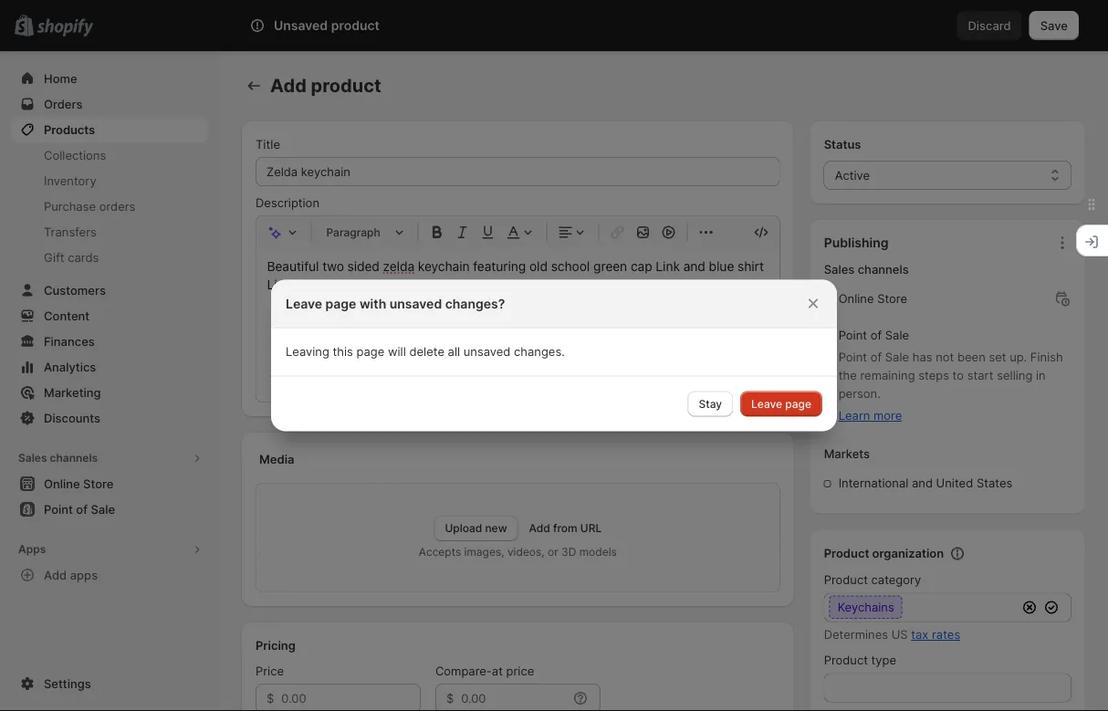 Task type: locate. For each thing, give the bounding box(es) containing it.
sale up the remaining
[[885, 350, 909, 364]]

discard
[[968, 18, 1011, 32]]

page left with
[[326, 296, 356, 311]]

1 horizontal spatial channels
[[858, 263, 909, 277]]

gift cards
[[44, 250, 99, 264]]

product
[[824, 546, 870, 561], [824, 573, 868, 587], [824, 653, 868, 667]]

1 vertical spatial of
[[871, 350, 882, 364]]

leave
[[286, 296, 322, 311], [752, 397, 783, 410]]

changes?
[[445, 296, 505, 311]]

1 vertical spatial product
[[824, 573, 868, 587]]

1 product from the top
[[824, 546, 870, 561]]

leave page
[[752, 397, 812, 410]]

apps button
[[11, 537, 208, 562]]

sale for point of sale has not been set up. finish the remaining steps to start selling in person. learn more
[[885, 350, 909, 364]]

product for product organization
[[824, 546, 870, 561]]

1 sale from the top
[[885, 328, 909, 342]]

us
[[892, 628, 908, 642]]

product up product category
[[824, 546, 870, 561]]

sale for point of sale
[[885, 328, 909, 342]]

inventory
[[44, 173, 96, 188]]

channels down discounts
[[50, 452, 98, 465]]

channels up store
[[858, 263, 909, 277]]

purchase
[[44, 199, 96, 213]]

3 product from the top
[[824, 653, 868, 667]]

gift cards link
[[11, 245, 208, 270]]

1 vertical spatial add
[[44, 568, 67, 582]]

home link
[[11, 66, 208, 91]]

home
[[44, 71, 77, 85]]

of for point of sale has not been set up. finish the remaining steps to start selling in person. learn more
[[871, 350, 882, 364]]

leave right stay
[[752, 397, 783, 410]]

rates
[[932, 628, 961, 642]]

add inside button
[[44, 568, 67, 582]]

set
[[989, 350, 1007, 364]]

online store
[[839, 292, 908, 306]]

unsaved product
[[274, 18, 380, 33]]

settings link
[[11, 671, 208, 697]]

page for leave page with unsaved changes?
[[326, 296, 356, 311]]

sale inside 'point of sale has not been set up. finish the remaining steps to start selling in person. learn more'
[[885, 350, 909, 364]]

point up the at the bottom right of the page
[[839, 350, 867, 364]]

1 vertical spatial sale
[[885, 350, 909, 364]]

gift
[[44, 250, 64, 264]]

learn more link
[[839, 409, 902, 423]]

channels inside sales channels button
[[50, 452, 98, 465]]

0 horizontal spatial add
[[44, 568, 67, 582]]

delete
[[409, 345, 445, 359]]

1 horizontal spatial unsaved
[[464, 345, 511, 359]]

0 horizontal spatial sales
[[18, 452, 47, 465]]

cards
[[68, 250, 99, 264]]

product down search at the left top of the page
[[311, 74, 381, 97]]

0 horizontal spatial channels
[[50, 452, 98, 465]]

leave page button
[[741, 391, 823, 417]]

and
[[912, 476, 933, 490]]

new
[[485, 522, 507, 535]]

2 vertical spatial page
[[786, 397, 812, 410]]

1 vertical spatial sales channels
[[18, 452, 98, 465]]

page inside button
[[786, 397, 812, 410]]

1 point from the top
[[839, 328, 867, 342]]

apps
[[70, 568, 98, 582]]

transfers link
[[11, 219, 208, 245]]

0 vertical spatial add
[[270, 74, 307, 97]]

1 vertical spatial point
[[839, 350, 867, 364]]

of
[[871, 328, 882, 342], [871, 350, 882, 364]]

0 vertical spatial product
[[824, 546, 870, 561]]

products link
[[11, 117, 208, 142]]

add apps button
[[11, 562, 208, 588]]

upload new
[[445, 522, 507, 535]]

product for unsaved product
[[331, 18, 380, 33]]

has
[[913, 350, 933, 364]]

point for point of sale
[[839, 328, 867, 342]]

0 vertical spatial channels
[[858, 263, 909, 277]]

sale down store
[[885, 328, 909, 342]]

1 vertical spatial channels
[[50, 452, 98, 465]]

title
[[256, 137, 280, 151]]

active
[[835, 168, 870, 182]]

page left 'learn'
[[786, 397, 812, 410]]

of for point of sale
[[871, 328, 882, 342]]

unsaved right with
[[390, 296, 442, 311]]

0 horizontal spatial leave
[[286, 296, 322, 311]]

sales inside button
[[18, 452, 47, 465]]

page for leave page
[[786, 397, 812, 410]]

upload new button
[[434, 516, 518, 541]]

2 product from the top
[[824, 573, 868, 587]]

1 vertical spatial sales
[[18, 452, 47, 465]]

stay button
[[688, 391, 733, 417]]

organization
[[873, 546, 944, 561]]

0 vertical spatial sale
[[885, 328, 909, 342]]

add
[[270, 74, 307, 97], [44, 568, 67, 582]]

1 of from the top
[[871, 328, 882, 342]]

0 vertical spatial of
[[871, 328, 882, 342]]

steps
[[919, 368, 950, 383]]

product down determines
[[824, 653, 868, 667]]

0 horizontal spatial unsaved
[[390, 296, 442, 311]]

category
[[872, 573, 922, 587]]

sales channels button
[[11, 446, 208, 471]]

product right unsaved
[[331, 18, 380, 33]]

point inside 'point of sale has not been set up. finish the remaining steps to start selling in person. learn more'
[[839, 350, 867, 364]]

0 vertical spatial sales
[[824, 263, 855, 277]]

0 horizontal spatial sales channels
[[18, 452, 98, 465]]

leave up leaving
[[286, 296, 322, 311]]

of down online store on the right top of the page
[[871, 328, 882, 342]]

2 vertical spatial product
[[824, 653, 868, 667]]

point of sale
[[839, 328, 909, 342]]

sales down 'publishing'
[[824, 263, 855, 277]]

1 vertical spatial product
[[311, 74, 381, 97]]

product down product organization on the bottom of page
[[824, 573, 868, 587]]

1 vertical spatial unsaved
[[464, 345, 511, 359]]

collections link
[[11, 142, 208, 168]]

will
[[388, 345, 406, 359]]

or
[[548, 546, 558, 559]]

accepts images, videos, or 3d models
[[419, 546, 617, 559]]

been
[[958, 350, 986, 364]]

0 vertical spatial sales channels
[[824, 263, 909, 277]]

unsaved right all
[[464, 345, 511, 359]]

0 vertical spatial leave
[[286, 296, 322, 311]]

product category
[[824, 573, 922, 587]]

1 horizontal spatial add
[[270, 74, 307, 97]]

2 point from the top
[[839, 350, 867, 364]]

accepts
[[419, 546, 461, 559]]

transfers
[[44, 225, 97, 239]]

0 vertical spatial page
[[326, 296, 356, 311]]

sales
[[824, 263, 855, 277], [18, 452, 47, 465]]

2 sale from the top
[[885, 350, 909, 364]]

publishing
[[824, 235, 889, 251]]

up.
[[1010, 350, 1027, 364]]

1 vertical spatial leave
[[752, 397, 783, 410]]

product for add product
[[311, 74, 381, 97]]

sales down discounts
[[18, 452, 47, 465]]

unsaved
[[390, 296, 442, 311], [464, 345, 511, 359]]

add down unsaved
[[270, 74, 307, 97]]

sales channels down discounts
[[18, 452, 98, 465]]

0 vertical spatial product
[[331, 18, 380, 33]]

at
[[492, 664, 503, 678]]

collections
[[44, 148, 106, 162]]

page left the will
[[357, 345, 385, 359]]

of up the remaining
[[871, 350, 882, 364]]

shopify image
[[37, 19, 93, 37]]

2 of from the top
[[871, 350, 882, 364]]

tax rates link
[[911, 628, 961, 642]]

compare-
[[435, 664, 492, 678]]

add left apps
[[44, 568, 67, 582]]

apps
[[18, 543, 46, 556]]

states
[[977, 476, 1013, 490]]

orders
[[99, 199, 135, 213]]

0 vertical spatial point
[[839, 328, 867, 342]]

page
[[326, 296, 356, 311], [357, 345, 385, 359], [786, 397, 812, 410]]

leave inside button
[[752, 397, 783, 410]]

of inside 'point of sale has not been set up. finish the remaining steps to start selling in person. learn more'
[[871, 350, 882, 364]]

channels
[[858, 263, 909, 277], [50, 452, 98, 465]]

point of sale has not been set up. finish the remaining steps to start selling in person. learn more
[[839, 350, 1063, 423]]

point down online
[[839, 328, 867, 342]]

sales channels down 'publishing'
[[824, 263, 909, 277]]

1 horizontal spatial leave
[[752, 397, 783, 410]]

models
[[579, 546, 617, 559]]



Task type: describe. For each thing, give the bounding box(es) containing it.
pricing
[[256, 638, 296, 652]]

1 horizontal spatial sales
[[824, 263, 855, 277]]

product organization
[[824, 546, 944, 561]]

purchase orders
[[44, 199, 135, 213]]

product for product category
[[824, 573, 868, 587]]

description
[[256, 195, 320, 210]]

store
[[878, 292, 908, 306]]

settings
[[44, 677, 91, 691]]

leave for leave page with unsaved changes?
[[286, 296, 322, 311]]

the
[[839, 368, 857, 383]]

search button
[[289, 11, 819, 40]]

type
[[872, 653, 897, 667]]

leave page with unsaved changes?
[[286, 296, 505, 311]]

united
[[936, 476, 974, 490]]

stay
[[699, 397, 722, 410]]

with
[[360, 296, 387, 311]]

determines us tax rates
[[824, 628, 961, 642]]

changes.
[[514, 345, 565, 359]]

add apps
[[44, 568, 98, 582]]

sales channels inside sales channels button
[[18, 452, 98, 465]]

videos,
[[508, 546, 545, 559]]

compare-at price
[[435, 664, 534, 678]]

add for add product
[[270, 74, 307, 97]]

to
[[953, 368, 964, 383]]

inventory link
[[11, 168, 208, 194]]

determines
[[824, 628, 888, 642]]

start
[[968, 368, 994, 383]]

discounts link
[[11, 405, 208, 431]]

price
[[256, 664, 284, 678]]

leaving this page will delete all unsaved changes.
[[286, 345, 565, 359]]

product type
[[824, 653, 897, 667]]

person.
[[839, 387, 881, 401]]

images,
[[464, 546, 505, 559]]

add for add apps
[[44, 568, 67, 582]]

3d
[[562, 546, 576, 559]]

price
[[506, 664, 534, 678]]

leave for leave page
[[752, 397, 783, 410]]

product for product type
[[824, 653, 868, 667]]

finish
[[1031, 350, 1063, 364]]

status
[[824, 137, 861, 151]]

more
[[874, 409, 902, 423]]

0 vertical spatial unsaved
[[390, 296, 442, 311]]

not
[[936, 350, 954, 364]]

unsaved
[[274, 18, 328, 33]]

tax
[[911, 628, 929, 642]]

point for point of sale has not been set up. finish the remaining steps to start selling in person. learn more
[[839, 350, 867, 364]]

1 horizontal spatial sales channels
[[824, 263, 909, 277]]

all
[[448, 345, 460, 359]]

1 vertical spatial page
[[357, 345, 385, 359]]

add product
[[270, 74, 381, 97]]

search
[[319, 18, 358, 32]]

selling
[[997, 368, 1033, 383]]

international
[[839, 476, 909, 490]]

learn
[[839, 409, 870, 423]]

products
[[44, 122, 95, 137]]

save
[[1041, 18, 1068, 32]]

leave page with unsaved changes? dialog
[[0, 280, 1108, 431]]

discard button
[[957, 11, 1022, 40]]

this
[[333, 345, 353, 359]]

international and united states
[[839, 476, 1013, 490]]

save button
[[1030, 11, 1079, 40]]

remaining
[[861, 368, 915, 383]]

leaving
[[286, 345, 329, 359]]

in
[[1036, 368, 1046, 383]]

online
[[839, 292, 874, 306]]

purchase orders link
[[11, 194, 208, 219]]

media
[[259, 452, 295, 466]]

discounts
[[44, 411, 100, 425]]



Task type: vqa. For each thing, say whether or not it's contained in the screenshot.
Page to the middle
yes



